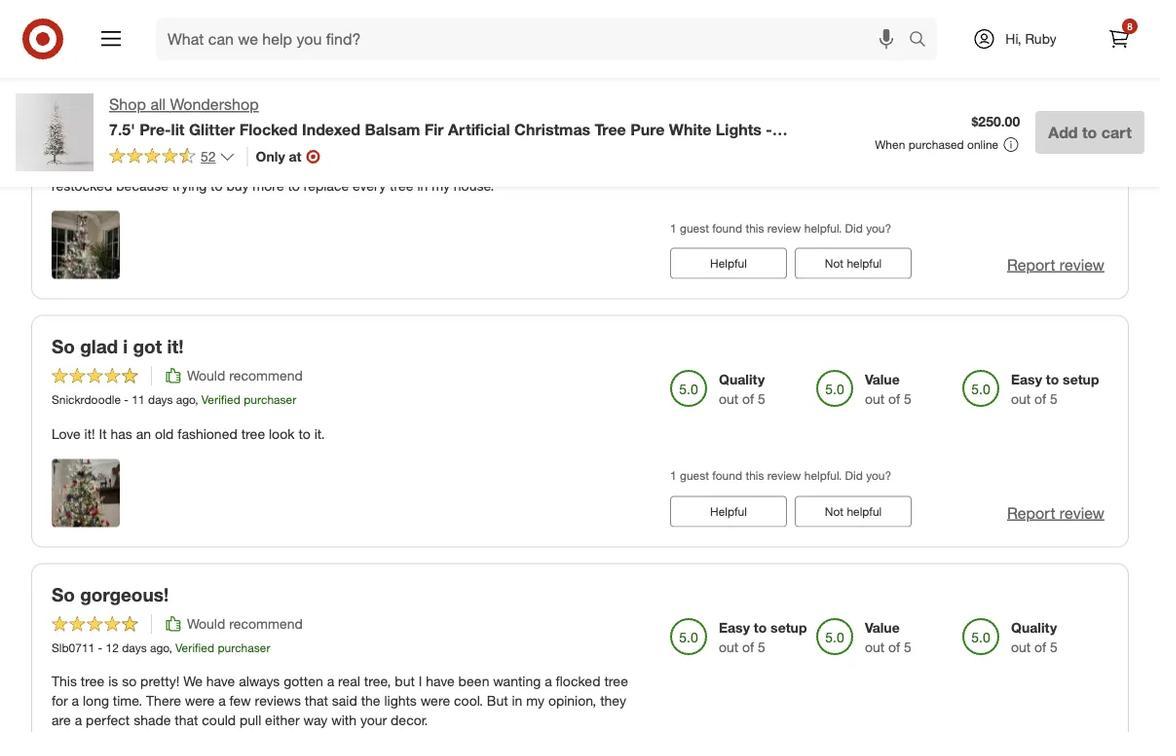 Task type: vqa. For each thing, say whether or not it's contained in the screenshot.
3rd 'Sale' from the right
no



Task type: locate. For each thing, give the bounding box(es) containing it.
verified for so gorgeous!
[[175, 642, 214, 656]]

2 vertical spatial ago
[[150, 642, 169, 656]]

helpful for great tree!
[[710, 257, 747, 271]]

1 vertical spatial report review button
[[1007, 502, 1105, 525]]

1 vertical spatial would
[[187, 368, 225, 385]]

ago up love it! it has an old fashioned tree look to it.
[[176, 393, 195, 408]]

be
[[601, 158, 616, 175]]

glad
[[80, 336, 118, 358]]

2 vertical spatial value
[[865, 620, 900, 637]]

but
[[487, 693, 508, 710]]

recommend up always at the bottom of the page
[[229, 616, 303, 633]]

would recommend for so glad i got it!
[[187, 368, 303, 385]]

0 horizontal spatial days
[[122, 642, 147, 656]]

so left the glad
[[52, 336, 75, 358]]

1 vertical spatial quality out of 5
[[1011, 620, 1058, 657]]

balsam
[[365, 120, 420, 139]]

verified for great tree!
[[242, 125, 281, 140]]

1 horizontal spatial it!
[[167, 336, 184, 358]]

2 vertical spatial in
[[512, 693, 522, 710]]

wondershop™
[[109, 139, 211, 158]]

add to cart button
[[1036, 111, 1145, 154]]

shop all wondershop 7.5' pre-lit glitter flocked indexed balsam fir artificial christmas tree pure white lights - wondershop™
[[109, 95, 772, 158]]

days for great tree!
[[189, 125, 213, 140]]

1 vertical spatial report
[[1007, 504, 1055, 523]]

trying
[[172, 177, 207, 194]]

2 vertical spatial days
[[122, 642, 147, 656]]

lights
[[384, 693, 417, 710]]

0 vertical spatial helpful
[[847, 257, 882, 271]]

quality
[[719, 372, 765, 389], [1011, 620, 1057, 637]]

0 horizontal spatial quality
[[719, 372, 765, 389]]

you?
[[866, 221, 891, 236], [866, 469, 891, 484]]

, right the glitter
[[235, 125, 239, 140]]

value out of 5
[[719, 104, 766, 141], [865, 372, 912, 408], [865, 620, 912, 657]]

so right is
[[122, 674, 137, 691]]

guest review image 1 of 1, zoom in image for so
[[52, 460, 120, 528]]

1 vertical spatial it!
[[84, 426, 95, 443]]

christmas
[[514, 120, 590, 139]]

1 vertical spatial in
[[417, 177, 428, 194]]

1 vertical spatial helpful
[[710, 505, 747, 520]]

more
[[253, 177, 284, 194]]

add
[[1048, 123, 1078, 142]]

opinion,
[[548, 693, 596, 710]]

- for so gorgeous!
[[98, 642, 103, 656]]

1 guest found this review helpful. did you?
[[670, 221, 891, 236], [670, 469, 891, 484]]

1 would recommend from the top
[[187, 100, 303, 117]]

3 would recommend from the top
[[187, 616, 303, 633]]

2 helpful. from the top
[[804, 469, 842, 484]]

so up slb0711
[[52, 584, 75, 607]]

cool.
[[454, 693, 483, 710]]

1 vertical spatial guest
[[680, 469, 709, 484]]

0 vertical spatial not
[[825, 257, 844, 271]]

1 vertical spatial this
[[746, 469, 764, 484]]

1 vertical spatial setup
[[1063, 372, 1099, 389]]

report for so glad i got it!
[[1007, 504, 1055, 523]]

1 report review button from the top
[[1007, 254, 1105, 276]]

purchaser
[[284, 125, 337, 140], [244, 393, 296, 408], [218, 642, 270, 656]]

1 horizontal spatial quality out of 5
[[1011, 620, 1058, 657]]

1 report review from the top
[[1007, 256, 1105, 275]]

not helpful for so glad i got it!
[[825, 505, 882, 520]]

value out of 5 for easy to setup
[[865, 620, 912, 657]]

have right i
[[426, 674, 455, 691]]

would up the glitter
[[187, 100, 225, 117]]

helpful. for great tree!
[[804, 221, 842, 236]]

would up the snickrdoodle - 11 days ago , verified purchaser
[[187, 368, 225, 385]]

that up way
[[305, 693, 328, 710]]

1 vertical spatial helpful.
[[804, 469, 842, 484]]

found
[[712, 221, 742, 236], [712, 469, 742, 484]]

a left flocked
[[545, 674, 552, 691]]

2 vertical spatial recommend
[[229, 616, 303, 633]]

when
[[875, 137, 905, 152]]

1 this from the top
[[746, 221, 764, 236]]

1 vertical spatial verified
[[201, 393, 241, 408]]

tree up long
[[81, 674, 105, 691]]

have up few
[[206, 674, 235, 691]]

1 horizontal spatial days
[[148, 393, 173, 408]]

old
[[155, 426, 174, 443]]

1 found from the top
[[712, 221, 742, 236]]

2 vertical spatial would recommend
[[187, 616, 303, 633]]

0 horizontal spatial ago
[[150, 642, 169, 656]]

way
[[304, 713, 328, 730]]

1 vertical spatial helpful button
[[670, 497, 787, 528]]

1 did from the top
[[845, 221, 863, 236]]

0 vertical spatial helpful button
[[670, 248, 787, 280]]

1 recommend from the top
[[229, 100, 303, 117]]

2 vertical spatial would
[[187, 616, 225, 633]]

to inside 'button'
[[1082, 123, 1097, 142]]

2 guest from the top
[[680, 469, 709, 484]]

2 report from the top
[[1007, 504, 1055, 523]]

but
[[395, 674, 415, 691]]

that down there
[[175, 713, 198, 730]]

- left 12
[[98, 642, 103, 656]]

were down we
[[185, 693, 215, 710]]

1 1 guest found this review helpful. did you? from the top
[[670, 221, 891, 236]]

would up slb0711 - 12 days ago , verified purchaser
[[187, 616, 225, 633]]

, for so gorgeous!
[[169, 642, 172, 656]]

days right 12
[[122, 642, 147, 656]]

1 vertical spatial so
[[52, 584, 75, 607]]

would recommend for so gorgeous!
[[187, 616, 303, 633]]

it! left it
[[84, 426, 95, 443]]

2 horizontal spatial in
[[512, 693, 522, 710]]

1 horizontal spatial so
[[122, 674, 137, 691]]

this for great tree!
[[746, 221, 764, 236]]

we
[[183, 674, 203, 691]]

2 vertical spatial purchaser
[[218, 642, 270, 656]]

so for so gorgeous!
[[52, 584, 75, 607]]

report review button for so glad i got it!
[[1007, 502, 1105, 525]]

not helpful
[[825, 257, 882, 271], [825, 505, 882, 520]]

so up restocked
[[92, 158, 107, 175]]

it!
[[167, 336, 184, 358], [84, 426, 95, 443]]

verified up we
[[175, 642, 214, 656]]

1 vertical spatial value out of 5
[[865, 372, 912, 408]]

0 horizontal spatial it!
[[84, 426, 95, 443]]

2 horizontal spatial days
[[189, 125, 213, 140]]

1 guest found this review helpful. did you? for great tree!
[[670, 221, 891, 236]]

i
[[123, 336, 128, 358]]

artificial
[[448, 120, 510, 139]]

1 so from the top
[[52, 336, 75, 358]]

1 vertical spatial you?
[[866, 469, 891, 484]]

verified up fashioned
[[201, 393, 241, 408]]

- left 11
[[124, 393, 129, 408]]

wondershop
[[170, 95, 259, 114]]

0 vertical spatial days
[[189, 125, 213, 140]]

2 recommend from the top
[[229, 368, 303, 385]]

1 not from the top
[[825, 257, 844, 271]]

indexed
[[302, 120, 360, 139]]

easy for great tree!
[[1011, 104, 1042, 121]]

- inside the shop all wondershop 7.5' pre-lit glitter flocked indexed balsam fir artificial christmas tree pure white lights - wondershop™
[[766, 120, 772, 139]]

it! right got
[[167, 336, 184, 358]]

1 vertical spatial so
[[122, 674, 137, 691]]

in down the imho.
[[417, 177, 428, 194]]

1 guest review image 1 of 1, zoom in image from the top
[[52, 211, 120, 280]]

2 1 guest found this review helpful. did you? from the top
[[670, 469, 891, 484]]

love
[[52, 426, 81, 443]]

purchaser up always at the bottom of the page
[[218, 642, 270, 656]]

0 vertical spatial so
[[52, 336, 75, 358]]

2 not helpful button from the top
[[795, 497, 912, 528]]

guest review image 1 of 1, zoom in image down it
[[52, 460, 120, 528]]

5
[[758, 124, 766, 141], [904, 124, 912, 141], [1050, 124, 1058, 141], [758, 391, 766, 408], [904, 391, 912, 408], [1050, 391, 1058, 408], [758, 640, 766, 657], [904, 640, 912, 657], [1050, 640, 1058, 657]]

1 guest from the top
[[680, 221, 709, 236]]

1 1 from the top
[[670, 221, 677, 236]]

1 for great tree!
[[670, 221, 677, 236]]

0 vertical spatial found
[[712, 221, 742, 236]]

set
[[492, 158, 511, 175]]

helpful
[[710, 257, 747, 271], [710, 505, 747, 520]]

2 helpful button from the top
[[670, 497, 787, 528]]

2 vertical spatial verified
[[175, 642, 214, 656]]

2 found from the top
[[712, 469, 742, 484]]

0 vertical spatial 1 guest found this review helpful. did you?
[[670, 221, 891, 236]]

1 vertical spatial not helpful button
[[795, 497, 912, 528]]

would recommend up always at the bottom of the page
[[187, 616, 303, 633]]

did
[[845, 221, 863, 236], [845, 469, 863, 484]]

easy to setup out of 5 for great tree!
[[1011, 104, 1099, 141]]

3 recommend from the top
[[229, 616, 303, 633]]

- right lights
[[766, 120, 772, 139]]

0 vertical spatial did
[[845, 221, 863, 236]]

1 vertical spatial ,
[[195, 393, 198, 408]]

0 vertical spatial 1
[[670, 221, 677, 236]]

recommend up look
[[229, 368, 303, 385]]

would
[[187, 100, 225, 117], [187, 368, 225, 385], [187, 616, 225, 633]]

recommend for great tree!
[[229, 100, 303, 117]]

pre-
[[139, 120, 171, 139]]

2 you? from the top
[[866, 469, 891, 484]]

slb0711
[[52, 642, 95, 656]]

- left lit
[[165, 125, 169, 140]]

value for quality
[[865, 372, 900, 389]]

easy
[[1011, 104, 1042, 121], [1011, 372, 1042, 389], [719, 620, 750, 637]]

0 horizontal spatial ,
[[169, 642, 172, 656]]

0 vertical spatial guest review image 1 of 1, zoom in image
[[52, 211, 120, 280]]

1 not helpful from the top
[[825, 257, 882, 271]]

so gorgeous!
[[52, 584, 169, 607]]

you? for great tree!
[[866, 221, 891, 236]]

, up pretty!
[[169, 642, 172, 656]]

image of 7.5' pre-lit glitter flocked indexed balsam fir artificial christmas tree pure white lights - wondershop™ image
[[16, 94, 94, 171]]

said
[[332, 693, 357, 710]]

0 vertical spatial report review
[[1007, 256, 1105, 275]]

0 vertical spatial value out of 5
[[719, 104, 766, 141]]

report review for so glad i got it!
[[1007, 504, 1105, 523]]

got
[[133, 336, 162, 358]]

1 horizontal spatial my
[[526, 693, 545, 710]]

0 vertical spatial helpful.
[[804, 221, 842, 236]]

1
[[670, 221, 677, 236], [670, 469, 677, 484]]

0 vertical spatial not helpful
[[825, 257, 882, 271]]

2 report review from the top
[[1007, 504, 1105, 523]]

2 report review button from the top
[[1007, 502, 1105, 525]]

2 not helpful from the top
[[825, 505, 882, 520]]

1 vertical spatial recommend
[[229, 368, 303, 385]]

2 would from the top
[[187, 368, 225, 385]]

2 horizontal spatial ,
[[235, 125, 239, 140]]

this for so glad i got it!
[[746, 469, 764, 484]]

in right at
[[302, 158, 312, 175]]

1 helpful. from the top
[[804, 221, 842, 236]]

2 so from the top
[[52, 584, 75, 607]]

helpful.
[[804, 221, 842, 236], [804, 469, 842, 484]]

tree down range
[[390, 177, 414, 194]]

1 vertical spatial report review
[[1007, 504, 1105, 523]]

found for so glad i got it!
[[712, 469, 742, 484]]

0 horizontal spatial so
[[92, 158, 107, 175]]

verified up the only
[[242, 125, 281, 140]]

1 you? from the top
[[866, 221, 891, 236]]

0 vertical spatial ,
[[235, 125, 239, 140]]

purchaser up at
[[284, 125, 337, 140]]

2 not from the top
[[825, 505, 844, 520]]

is
[[108, 674, 118, 691]]

guest review image 1 of 1, zoom in image
[[52, 211, 120, 280], [52, 460, 120, 528]]

1 would from the top
[[187, 100, 225, 117]]

1 vertical spatial not
[[825, 505, 844, 520]]

helpful. for so glad i got it!
[[804, 469, 842, 484]]

1 helpful from the top
[[710, 257, 747, 271]]

2 would recommend from the top
[[187, 368, 303, 385]]

report review button for great tree!
[[1007, 254, 1105, 276]]

value for easy to setup
[[865, 620, 900, 637]]

1 vertical spatial not helpful
[[825, 505, 882, 520]]

in down wanting
[[512, 693, 522, 710]]

1 vertical spatial ago
[[176, 393, 195, 408]]

would recommend up look
[[187, 368, 303, 385]]

, up love it! it has an old fashioned tree look to it.
[[195, 393, 198, 408]]

0 horizontal spatial quality out of 5
[[719, 372, 766, 408]]

days right 11
[[148, 393, 173, 408]]

0 vertical spatial so
[[92, 158, 107, 175]]

house.
[[454, 177, 494, 194]]

review
[[767, 221, 801, 236], [1060, 256, 1105, 275], [767, 469, 801, 484], [1060, 504, 1105, 523]]

a right are
[[75, 713, 82, 730]]

0 vertical spatial would
[[187, 100, 225, 117]]

0 vertical spatial report
[[1007, 256, 1055, 275]]

1 vertical spatial easy
[[1011, 372, 1042, 389]]

0 vertical spatial would recommend
[[187, 100, 303, 117]]

days for so glad i got it!
[[148, 393, 173, 408]]

2 vertical spatial value out of 5
[[865, 620, 912, 657]]

0 vertical spatial not helpful button
[[795, 248, 912, 280]]

value out of 5 for quality
[[865, 372, 912, 408]]

2 did from the top
[[845, 469, 863, 484]]

ago down wondershop
[[217, 125, 235, 140]]

quality out of 5
[[719, 372, 766, 408], [1011, 620, 1058, 657]]

a
[[327, 674, 334, 691], [545, 674, 552, 691], [72, 693, 79, 710], [218, 693, 226, 710], [75, 713, 82, 730]]

0 vertical spatial helpful
[[710, 257, 747, 271]]

2 vertical spatial ,
[[169, 642, 172, 656]]

1 helpful from the top
[[847, 257, 882, 271]]

1 horizontal spatial were
[[421, 693, 450, 710]]

ago up pretty!
[[150, 642, 169, 656]]

up.
[[514, 158, 533, 175]]

guest review image 1 of 1, zoom in image down restocked
[[52, 211, 120, 280]]

0 vertical spatial you?
[[866, 221, 891, 236]]

0 horizontal spatial that
[[175, 713, 198, 730]]

1 vertical spatial 1
[[670, 469, 677, 484]]

3 would from the top
[[187, 616, 225, 633]]

0 vertical spatial quality out of 5
[[719, 372, 766, 408]]

1 vertical spatial 1 guest found this review helpful. did you?
[[670, 469, 891, 484]]

so
[[52, 336, 75, 358], [52, 584, 75, 607]]

1 horizontal spatial that
[[305, 693, 328, 710]]

1 helpful button from the top
[[670, 248, 787, 280]]

would recommend up flocked
[[187, 100, 303, 117]]

pull
[[240, 713, 261, 730]]

1 vertical spatial my
[[526, 693, 545, 710]]

0 vertical spatial this
[[746, 221, 764, 236]]

ago for so gorgeous!
[[150, 642, 169, 656]]

nicer
[[149, 158, 179, 175]]

purchased
[[908, 137, 964, 152]]

1 have from the left
[[206, 674, 235, 691]]

of
[[742, 124, 754, 141], [888, 124, 900, 141], [1035, 124, 1046, 141], [742, 391, 754, 408], [888, 391, 900, 408], [1035, 391, 1046, 408], [742, 640, 754, 657], [888, 640, 900, 657], [1035, 640, 1046, 657]]

1 not helpful button from the top
[[795, 248, 912, 280]]

2 guest review image 1 of 1, zoom in image from the top
[[52, 460, 120, 528]]

my
[[432, 177, 450, 194], [526, 693, 545, 710]]

2 1 from the top
[[670, 469, 677, 484]]

report
[[1007, 256, 1055, 275], [1007, 504, 1055, 523]]

0 vertical spatial verified
[[242, 125, 281, 140]]

1 vertical spatial found
[[712, 469, 742, 484]]

1 vertical spatial did
[[845, 469, 863, 484]]

0 vertical spatial setup
[[1063, 104, 1099, 121]]

out
[[719, 124, 739, 141], [865, 124, 885, 141], [1011, 124, 1031, 141], [719, 391, 739, 408], [865, 391, 885, 408], [1011, 391, 1031, 408], [719, 640, 739, 657], [865, 640, 885, 657], [1011, 640, 1031, 657]]

0 vertical spatial value
[[719, 104, 754, 121]]

2 helpful from the top
[[710, 505, 747, 520]]

my down wanting
[[526, 693, 545, 710]]

my down "easy"
[[432, 177, 450, 194]]

1 horizontal spatial have
[[426, 674, 455, 691]]

1 vertical spatial quality
[[1011, 620, 1057, 637]]

they
[[600, 693, 626, 710]]

were down i
[[421, 693, 450, 710]]

2 this from the top
[[746, 469, 764, 484]]

recommend up flocked
[[229, 100, 303, 117]]

would for so glad i got it!
[[187, 368, 225, 385]]

hi, ruby
[[1006, 30, 1057, 47]]

helpful button for so glad i got it!
[[670, 497, 787, 528]]

been
[[458, 674, 489, 691]]

1 report from the top
[[1007, 256, 1055, 275]]

0 vertical spatial purchaser
[[284, 125, 337, 140]]

2 helpful from the top
[[847, 505, 882, 520]]

purchaser up look
[[244, 393, 296, 408]]

2 vertical spatial easy to setup out of 5
[[719, 620, 807, 657]]

tree!
[[106, 68, 146, 91]]

0 vertical spatial recommend
[[229, 100, 303, 117]]

helpful button
[[670, 248, 787, 280], [670, 497, 787, 528]]

1 vertical spatial that
[[175, 713, 198, 730]]

much
[[111, 158, 145, 175]]

days right 10
[[189, 125, 213, 140]]

1 vertical spatial easy to setup out of 5
[[1011, 372, 1099, 408]]

add to cart
[[1048, 123, 1132, 142]]

range
[[368, 158, 403, 175]]



Task type: describe. For each thing, give the bounding box(es) containing it.
could
[[202, 713, 236, 730]]

perfect
[[86, 713, 130, 730]]

setup for so glad i got it!
[[1063, 372, 1099, 389]]

looks
[[52, 158, 88, 175]]

What can we help you find? suggestions appear below search field
[[156, 18, 914, 60]]

would for so gorgeous!
[[187, 616, 225, 633]]

decor.
[[391, 713, 428, 730]]

, for great tree!
[[235, 125, 239, 140]]

fashioned
[[178, 426, 237, 443]]

7.5'
[[109, 120, 135, 139]]

i
[[419, 674, 422, 691]]

recommend for so gorgeous!
[[229, 616, 303, 633]]

only
[[256, 148, 285, 165]]

only at
[[256, 148, 301, 165]]

lights
[[716, 120, 762, 139]]

at
[[289, 148, 301, 165]]

12
[[106, 642, 119, 656]]

your
[[360, 713, 387, 730]]

not for great tree!
[[825, 257, 844, 271]]

neverreviewedbefore - 10 days ago , verified purchaser
[[52, 125, 337, 140]]

imho.
[[407, 158, 440, 175]]

fir
[[425, 120, 444, 139]]

helpful for so glad i got it!
[[847, 505, 882, 520]]

always
[[239, 674, 280, 691]]

1 for so glad i got it!
[[670, 469, 677, 484]]

report review for great tree!
[[1007, 256, 1105, 275]]

other
[[238, 158, 270, 175]]

either
[[265, 713, 300, 730]]

setup for great tree!
[[1063, 104, 1099, 121]]

this
[[52, 674, 77, 691]]

white
[[669, 120, 711, 139]]

8 link
[[1098, 18, 1141, 60]]

so for so glad i got it!
[[52, 336, 75, 358]]

guest review image 1 of 1, zoom in image for great
[[52, 211, 120, 280]]

buy
[[226, 177, 249, 194]]

all
[[150, 95, 166, 114]]

found for great tree!
[[712, 221, 742, 236]]

it
[[574, 158, 581, 175]]

search
[[900, 31, 947, 50]]

great
[[52, 68, 100, 91]]

not for so glad i got it!
[[825, 505, 844, 520]]

its
[[316, 158, 330, 175]]

because
[[116, 177, 168, 194]]

every
[[353, 177, 386, 194]]

you? for so glad i got it!
[[866, 469, 891, 484]]

2 were from the left
[[421, 693, 450, 710]]

not helpful for great tree!
[[825, 257, 882, 271]]

love it! it has an old fashioned tree look to it.
[[52, 426, 325, 443]]

ago for so glad i got it!
[[176, 393, 195, 408]]

when purchased online
[[875, 137, 999, 152]]

8
[[1127, 20, 1133, 32]]

helpful button for great tree!
[[670, 248, 787, 280]]

tree up more
[[274, 158, 298, 175]]

price
[[334, 158, 365, 175]]

0 vertical spatial in
[[302, 158, 312, 175]]

2 have from the left
[[426, 674, 455, 691]]

52 link
[[109, 147, 235, 169]]

verified for so glad i got it!
[[201, 393, 241, 408]]

looks so much nicer than any other tree in its price range imho. easy to set up. need it to be restocked because trying to buy more to replace every tree in my house.
[[52, 158, 616, 194]]

$250.00
[[972, 113, 1020, 130]]

, for so glad i got it!
[[195, 393, 198, 408]]

did for so glad i got it!
[[845, 469, 863, 484]]

it.
[[314, 426, 325, 443]]

11
[[132, 393, 145, 408]]

snickrdoodle
[[52, 393, 121, 408]]

ruby
[[1025, 30, 1057, 47]]

helpful for great tree!
[[847, 257, 882, 271]]

a right for
[[72, 693, 79, 710]]

easy for so glad i got it!
[[1011, 372, 1042, 389]]

a left few
[[218, 693, 226, 710]]

not helpful button for great tree!
[[795, 248, 912, 280]]

0 vertical spatial quality
[[719, 372, 765, 389]]

tree up they
[[604, 674, 628, 691]]

did for great tree!
[[845, 221, 863, 236]]

glitter
[[189, 120, 235, 139]]

0 vertical spatial it!
[[167, 336, 184, 358]]

my inside looks so much nicer than any other tree in its price range imho. easy to set up. need it to be restocked because trying to buy more to replace every tree in my house.
[[432, 177, 450, 194]]

a left real
[[327, 674, 334, 691]]

pure
[[630, 120, 665, 139]]

so inside this tree is so pretty! we have always gotten a real tree, but i have been wanting a flocked tree for a long time. there were a few reviews that said the lights were cool. but in my opinion, they are a perfect shade that could pull either way with your decor.
[[122, 674, 137, 691]]

1 guest found this review helpful. did you? for so glad i got it!
[[670, 469, 891, 484]]

pretty!
[[140, 674, 180, 691]]

0 vertical spatial that
[[305, 693, 328, 710]]

1 horizontal spatial quality
[[1011, 620, 1057, 637]]

purchaser for so gorgeous!
[[218, 642, 270, 656]]

easy
[[443, 158, 472, 175]]

52
[[201, 148, 216, 165]]

report for great tree!
[[1007, 256, 1055, 275]]

out of 5
[[865, 124, 912, 141]]

great tree!
[[52, 68, 146, 91]]

days for so gorgeous!
[[122, 642, 147, 656]]

lit
[[171, 120, 185, 139]]

it
[[99, 426, 107, 443]]

flocked
[[556, 674, 601, 691]]

has
[[111, 426, 132, 443]]

purchaser for so glad i got it!
[[244, 393, 296, 408]]

- for so glad i got it!
[[124, 393, 129, 408]]

for
[[52, 693, 68, 710]]

online
[[967, 137, 999, 152]]

search button
[[900, 18, 947, 64]]

in inside this tree is so pretty! we have always gotten a real tree, but i have been wanting a flocked tree for a long time. there were a few reviews that said the lights were cool. but in my opinion, they are a perfect shade that could pull either way with your decor.
[[512, 693, 522, 710]]

recommend for so glad i got it!
[[229, 368, 303, 385]]

real
[[338, 674, 360, 691]]

2 vertical spatial setup
[[771, 620, 807, 637]]

easy to setup out of 5 for so glad i got it!
[[1011, 372, 1099, 408]]

shop
[[109, 95, 146, 114]]

with
[[331, 713, 357, 730]]

so inside looks so much nicer than any other tree in its price range imho. easy to set up. need it to be restocked because trying to buy more to replace every tree in my house.
[[92, 158, 107, 175]]

1 horizontal spatial in
[[417, 177, 428, 194]]

than
[[182, 158, 209, 175]]

an
[[136, 426, 151, 443]]

tree left look
[[241, 426, 265, 443]]

hi,
[[1006, 30, 1021, 47]]

long
[[83, 693, 109, 710]]

would recommend for great tree!
[[187, 100, 303, 117]]

guest for so glad i got it!
[[680, 469, 709, 484]]

purchaser for great tree!
[[284, 125, 337, 140]]

not helpful button for so glad i got it!
[[795, 497, 912, 528]]

helpful for so glad i got it!
[[710, 505, 747, 520]]

2 vertical spatial easy
[[719, 620, 750, 637]]

guest for great tree!
[[680, 221, 709, 236]]

replace
[[304, 177, 349, 194]]

shade
[[134, 713, 171, 730]]

restocked
[[52, 177, 112, 194]]

neverreviewedbefore
[[52, 125, 161, 140]]

tree
[[595, 120, 626, 139]]

ago for great tree!
[[217, 125, 235, 140]]

so glad i got it!
[[52, 336, 184, 358]]

wanting
[[493, 674, 541, 691]]

gotten
[[284, 674, 323, 691]]

cart
[[1102, 123, 1132, 142]]

would for great tree!
[[187, 100, 225, 117]]

my inside this tree is so pretty! we have always gotten a real tree, but i have been wanting a flocked tree for a long time. there were a few reviews that said the lights were cool. but in my opinion, they are a perfect shade that could pull either way with your decor.
[[526, 693, 545, 710]]

tree,
[[364, 674, 391, 691]]

1 were from the left
[[185, 693, 215, 710]]

- for great tree!
[[165, 125, 169, 140]]



